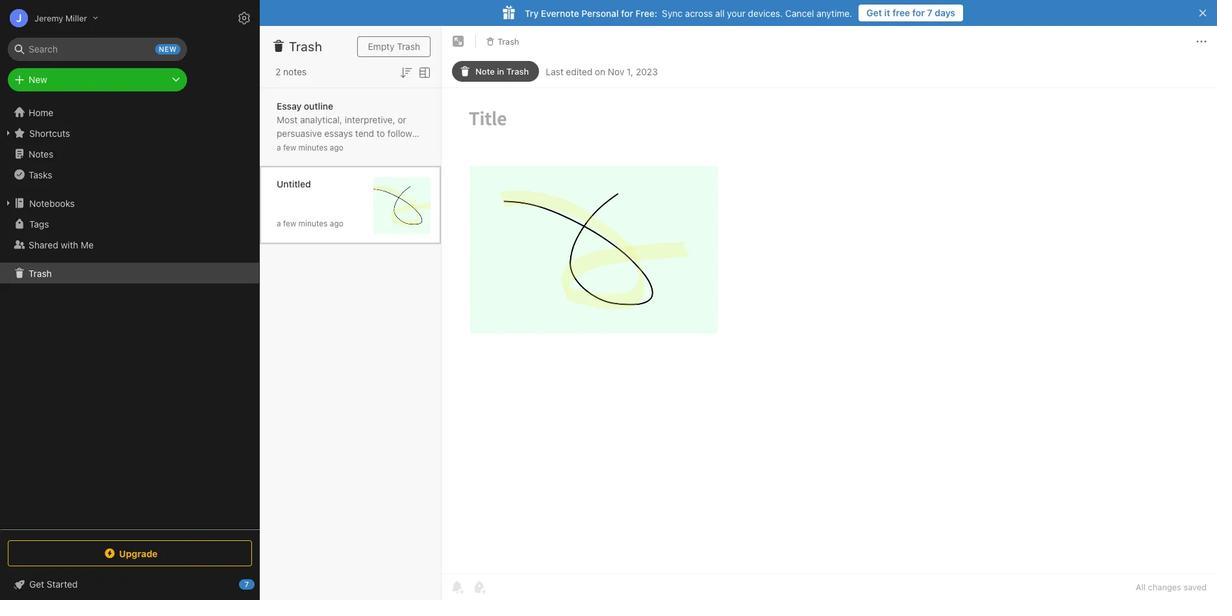 Task type: vqa. For each thing, say whether or not it's contained in the screenshot.
the leftmost More actions Icon
no



Task type: describe. For each thing, give the bounding box(es) containing it.
you
[[347, 155, 362, 166]]

note list element
[[260, 26, 442, 601]]

jeremy
[[34, 13, 63, 23]]

edited
[[566, 66, 592, 77]]

for for 7
[[912, 7, 925, 18]]

trash inside trash button
[[498, 36, 519, 46]]

devices.
[[748, 7, 783, 19]]

last edited on nov 1, 2023
[[546, 66, 658, 77]]

empty
[[368, 41, 395, 52]]

2 minutes from the top
[[299, 219, 328, 228]]

2 notes
[[275, 66, 307, 77]]

personal
[[582, 7, 619, 19]]

try evernote personal for free: sync across all your devices. cancel anytime.
[[525, 7, 852, 19]]

outlines
[[307, 169, 340, 180]]

last
[[546, 66, 564, 77]]

notebooks link
[[0, 193, 259, 214]]

note window element
[[442, 26, 1217, 601]]

get it free for 7 days button
[[859, 5, 963, 21]]

shared with me link
[[0, 234, 259, 255]]

shared with me
[[29, 239, 94, 250]]

2 few from the top
[[283, 219, 296, 228]]

persuasive
[[277, 128, 322, 139]]

1 a from the top
[[277, 143, 281, 152]]

trash inside empty trash button
[[397, 41, 420, 52]]

2 a few minutes ago from the top
[[277, 219, 343, 228]]

changes
[[1148, 583, 1181, 593]]

tags button
[[0, 214, 259, 234]]

empty trash
[[368, 41, 420, 52]]

evernote
[[541, 7, 579, 19]]

View options field
[[414, 64, 433, 80]]

essay
[[277, 100, 302, 111]]

anytime.
[[817, 7, 852, 19]]

tasks
[[29, 169, 52, 180]]

most
[[277, 114, 298, 125]]

fective
[[277, 155, 420, 180]]

jeremy miller
[[34, 13, 87, 23]]

tags
[[29, 219, 49, 230]]

trash button
[[481, 32, 524, 51]]

more actions image
[[1194, 34, 1209, 49]]

your
[[727, 7, 746, 19]]

help
[[326, 155, 344, 166]]

upgrade
[[119, 548, 158, 560]]

try
[[525, 7, 539, 19]]

expand note image
[[451, 34, 466, 49]]

note
[[475, 66, 495, 77]]

click to collapse image
[[255, 577, 265, 592]]

pattern.
[[342, 141, 375, 152]]

home
[[29, 107, 53, 118]]

shared
[[29, 239, 58, 250]]

More actions field
[[1194, 31, 1209, 52]]

add tag image
[[472, 580, 487, 596]]

Help and Learning task checklist field
[[0, 575, 260, 596]]

days
[[935, 7, 955, 18]]

Note Editor text field
[[442, 88, 1217, 574]]

analytical,
[[300, 114, 342, 125]]

trash up notes in the top of the page
[[289, 39, 322, 54]]

miller
[[65, 13, 87, 23]]

get started
[[29, 579, 78, 590]]

on
[[595, 66, 605, 77]]

with
[[61, 239, 78, 250]]

new button
[[8, 68, 187, 92]]

most analytical, interpretive, or persuasive essays tend to follow the same basic pattern. this struc ture should help you formulate ef fective outlines for most ...
[[277, 114, 424, 180]]

1 a few minutes ago from the top
[[277, 143, 343, 152]]

ef
[[407, 155, 420, 166]]

same
[[293, 141, 315, 152]]

1 few from the top
[[283, 143, 296, 152]]

expand notebooks image
[[3, 198, 14, 208]]

2
[[275, 66, 281, 77]]

in
[[497, 66, 504, 77]]

new
[[159, 45, 177, 53]]

ture
[[277, 141, 424, 166]]

notes
[[283, 66, 307, 77]]



Task type: locate. For each thing, give the bounding box(es) containing it.
all changes saved
[[1136, 583, 1207, 593]]

tend
[[355, 128, 374, 139]]

notebooks
[[29, 198, 75, 209]]

few
[[283, 143, 296, 152], [283, 219, 296, 228]]

get left it
[[867, 7, 882, 18]]

follow
[[387, 128, 412, 139]]

add a reminder image
[[449, 580, 465, 596]]

few down untitled
[[283, 219, 296, 228]]

2 a from the top
[[277, 219, 281, 228]]

minutes
[[299, 143, 328, 152], [299, 219, 328, 228]]

1 vertical spatial 7
[[245, 581, 249, 589]]

a
[[277, 143, 281, 152], [277, 219, 281, 228]]

saved
[[1184, 583, 1207, 593]]

shortcuts
[[29, 128, 70, 139]]

or
[[398, 114, 406, 125]]

all
[[1136, 583, 1146, 593]]

essays
[[324, 128, 353, 139]]

interpretive,
[[345, 114, 395, 125]]

a down untitled
[[277, 219, 281, 228]]

a down persuasive
[[277, 143, 281, 152]]

for
[[912, 7, 925, 18], [621, 7, 633, 19], [343, 169, 355, 180]]

free:
[[636, 7, 657, 19]]

for right free
[[912, 7, 925, 18]]

trash
[[498, 36, 519, 46], [289, 39, 322, 54], [397, 41, 420, 52], [506, 66, 529, 77], [29, 268, 52, 279]]

get it free for 7 days
[[867, 7, 955, 18]]

7 left click to collapse icon
[[245, 581, 249, 589]]

get for get started
[[29, 579, 44, 590]]

it
[[884, 7, 890, 18]]

notes
[[29, 148, 53, 159]]

Search text field
[[17, 38, 178, 61]]

a few minutes ago down untitled
[[277, 219, 343, 228]]

cancel
[[785, 7, 814, 19]]

started
[[47, 579, 78, 590]]

across
[[685, 7, 713, 19]]

...
[[380, 169, 388, 180]]

essay outline
[[277, 100, 333, 111]]

2023
[[636, 66, 658, 77]]

new search field
[[17, 38, 181, 61]]

to
[[377, 128, 385, 139]]

get
[[867, 7, 882, 18], [29, 579, 44, 590]]

upgrade button
[[8, 541, 252, 567]]

a few minutes ago
[[277, 143, 343, 152], [277, 219, 343, 228]]

2 horizontal spatial for
[[912, 7, 925, 18]]

this
[[378, 141, 396, 152]]

note in trash
[[475, 66, 529, 77]]

nov
[[608, 66, 624, 77]]

1,
[[627, 66, 633, 77]]

0 vertical spatial ago
[[330, 143, 343, 152]]

2 ago from the top
[[330, 219, 343, 228]]

empty trash button
[[358, 36, 431, 57]]

minutes down untitled
[[299, 219, 328, 228]]

Sort options field
[[398, 64, 414, 80]]

home link
[[0, 102, 260, 123]]

1 vertical spatial few
[[283, 219, 296, 228]]

1 ago from the top
[[330, 143, 343, 152]]

for left free:
[[621, 7, 633, 19]]

untitled
[[277, 178, 311, 189]]

1 vertical spatial a
[[277, 219, 281, 228]]

get inside help and learning task checklist field
[[29, 579, 44, 590]]

7
[[927, 7, 932, 18], [245, 581, 249, 589]]

7 inside help and learning task checklist field
[[245, 581, 249, 589]]

sync
[[662, 7, 683, 19]]

1 vertical spatial ago
[[330, 219, 343, 228]]

0 vertical spatial few
[[283, 143, 296, 152]]

settings image
[[236, 10, 252, 26]]

notes link
[[0, 144, 259, 164]]

ago
[[330, 143, 343, 152], [330, 219, 343, 228]]

minutes up should
[[299, 143, 328, 152]]

1 vertical spatial minutes
[[299, 219, 328, 228]]

most
[[357, 169, 378, 180]]

new
[[29, 74, 47, 85]]

for down you
[[343, 169, 355, 180]]

0 vertical spatial 7
[[927, 7, 932, 18]]

1 horizontal spatial 7
[[927, 7, 932, 18]]

0 horizontal spatial 7
[[245, 581, 249, 589]]

trash up sort options field
[[397, 41, 420, 52]]

a few minutes ago up should
[[277, 143, 343, 152]]

free
[[893, 7, 910, 18]]

thumbnail image
[[373, 177, 431, 234]]

1 horizontal spatial for
[[621, 7, 633, 19]]

ago down outlines
[[330, 219, 343, 228]]

get for get it free for 7 days
[[867, 7, 882, 18]]

1 horizontal spatial get
[[867, 7, 882, 18]]

me
[[81, 239, 94, 250]]

tree containing home
[[0, 102, 260, 529]]

ago up help
[[330, 143, 343, 152]]

Account field
[[0, 5, 98, 31]]

1 minutes from the top
[[299, 143, 328, 152]]

1 vertical spatial get
[[29, 579, 44, 590]]

0 vertical spatial a few minutes ago
[[277, 143, 343, 152]]

the
[[277, 141, 290, 152]]

trash right in
[[506, 66, 529, 77]]

for inside most analytical, interpretive, or persuasive essays tend to follow the same basic pattern. this struc ture should help you formulate ef fective outlines for most ...
[[343, 169, 355, 180]]

for inside button
[[912, 7, 925, 18]]

few down persuasive
[[283, 143, 296, 152]]

get inside button
[[867, 7, 882, 18]]

7 left days
[[927, 7, 932, 18]]

0 vertical spatial get
[[867, 7, 882, 18]]

tasks button
[[0, 164, 259, 185]]

outline
[[304, 100, 333, 111]]

shortcuts button
[[0, 123, 259, 144]]

all
[[715, 7, 725, 19]]

should
[[296, 155, 324, 166]]

1 vertical spatial a few minutes ago
[[277, 219, 343, 228]]

trash up note in trash
[[498, 36, 519, 46]]

get left started
[[29, 579, 44, 590]]

trash down shared
[[29, 268, 52, 279]]

7 inside button
[[927, 7, 932, 18]]

struc
[[398, 141, 424, 152]]

formulate
[[364, 155, 405, 166]]

0 horizontal spatial get
[[29, 579, 44, 590]]

0 horizontal spatial for
[[343, 169, 355, 180]]

trash link
[[0, 263, 259, 284]]

tree
[[0, 102, 260, 529]]

0 vertical spatial minutes
[[299, 143, 328, 152]]

0 vertical spatial a
[[277, 143, 281, 152]]

basic
[[318, 141, 340, 152]]

for for free:
[[621, 7, 633, 19]]

trash inside trash link
[[29, 268, 52, 279]]



